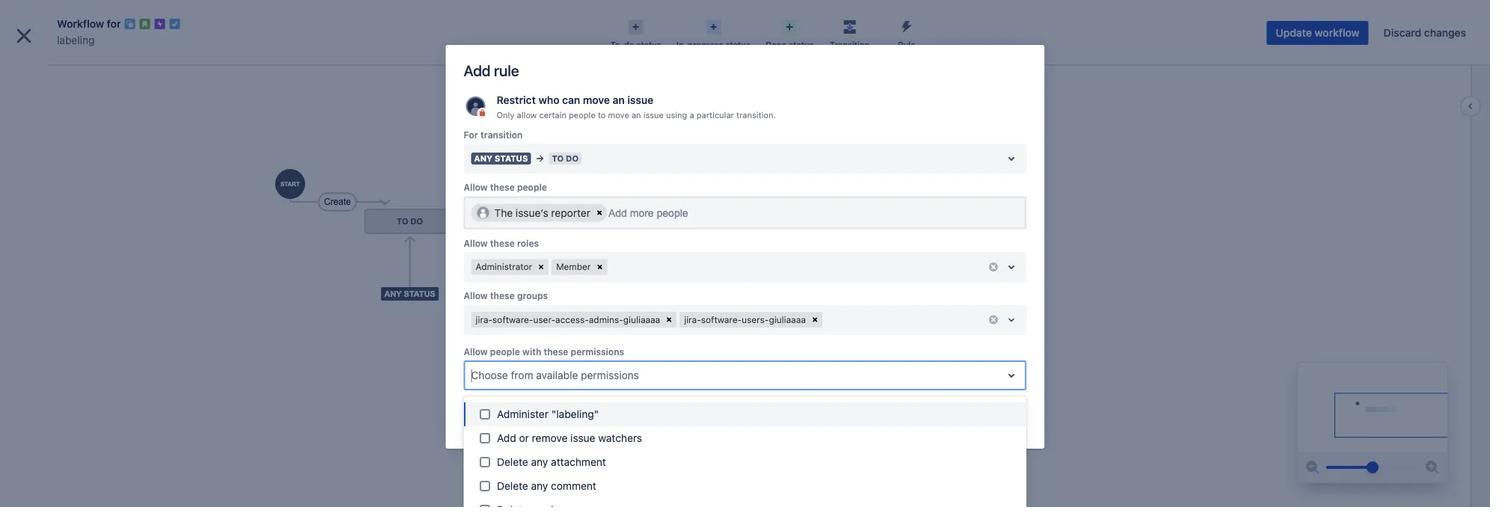 Task type: locate. For each thing, give the bounding box(es) containing it.
1 vertical spatial add
[[946, 413, 966, 425]]

1 horizontal spatial add
[[497, 433, 516, 445]]

these for groups
[[490, 291, 515, 302]]

move up to
[[583, 94, 610, 106]]

issue up attachment
[[570, 433, 595, 445]]

1 horizontal spatial an
[[632, 110, 641, 120]]

1 open image from the top
[[1003, 150, 1021, 168]]

workflow
[[57, 18, 104, 30]]

allow down the "the issue's reporter" icon
[[464, 238, 488, 249]]

labeling link
[[57, 31, 95, 49]]

1 vertical spatial move
[[608, 110, 630, 120]]

do
[[566, 154, 579, 164]]

add for add or remove issue watchers
[[497, 433, 516, 445]]

1 allow from the top
[[464, 182, 488, 193]]

Zoom level range field
[[1327, 453, 1420, 483]]

status down the transition
[[495, 154, 528, 164]]

delete down or at the left bottom of the page
[[497, 457, 528, 469]]

add inside add button
[[946, 413, 966, 425]]

any up 'delete any comment'
[[531, 457, 548, 469]]

jira- for jira-software-user-access-admins-giuliaaaa
[[476, 315, 493, 325]]

any status
[[474, 154, 528, 164]]

1 horizontal spatial clear image
[[594, 261, 606, 273]]

a
[[690, 110, 695, 120]]

any for comment
[[531, 481, 548, 493]]

rule button
[[879, 15, 936, 51]]

permissions up "labeling"
[[581, 370, 639, 382]]

clear image
[[594, 207, 606, 219], [664, 314, 676, 326]]

do
[[624, 40, 634, 50]]

2 vertical spatial issue
[[570, 433, 595, 445]]

2 allow from the top
[[464, 238, 488, 249]]

2 horizontal spatial clear image
[[809, 314, 821, 326]]

allow
[[464, 182, 488, 193], [464, 238, 488, 249], [464, 291, 488, 302], [464, 347, 488, 357]]

transition button
[[822, 15, 879, 51]]

add left rule
[[464, 61, 491, 79]]

to do
[[552, 154, 579, 164]]

1 vertical spatial any
[[531, 481, 548, 493]]

delete
[[497, 457, 528, 469], [497, 481, 528, 493]]

these down administrator
[[490, 291, 515, 302]]

allow down administrator
[[464, 291, 488, 302]]

0 horizontal spatial software-
[[493, 315, 533, 325]]

these up the on the left top
[[490, 182, 515, 193]]

done status
[[766, 40, 814, 50]]

for transition
[[464, 130, 523, 140]]

jira- down allow these groups
[[476, 315, 493, 325]]

access-
[[556, 315, 589, 325]]

allow these groups
[[464, 291, 548, 302]]

0 vertical spatial clear image
[[594, 207, 606, 219]]

these for roles
[[490, 238, 515, 249]]

cancel
[[984, 413, 1018, 425]]

update workflow
[[1276, 27, 1360, 39]]

choose
[[471, 370, 508, 382]]

these up administrator
[[490, 238, 515, 249]]

add for add rule
[[464, 61, 491, 79]]

status right the do
[[637, 40, 662, 50]]

0 vertical spatial any
[[531, 457, 548, 469]]

open image
[[1003, 150, 1021, 168], [1003, 258, 1021, 276], [1003, 311, 1021, 329], [1003, 367, 1021, 385]]

2 software- from the left
[[701, 315, 742, 325]]

for
[[464, 130, 478, 140]]

3 allow from the top
[[464, 291, 488, 302]]

jira software image
[[39, 12, 139, 30], [39, 12, 139, 30]]

workflow for
[[57, 18, 121, 30]]

software-
[[493, 315, 533, 325], [701, 315, 742, 325]]

status right the progress
[[726, 40, 751, 50]]

1 delete from the top
[[497, 457, 528, 469]]

status inside 'done status' popup button
[[789, 40, 814, 50]]

people down can
[[569, 110, 596, 120]]

add for add
[[946, 413, 966, 425]]

any for attachment
[[531, 457, 548, 469]]

status right done
[[789, 40, 814, 50]]

1 vertical spatial an
[[632, 110, 641, 120]]

discard changes
[[1384, 27, 1467, 39]]

issue
[[628, 94, 654, 106], [644, 110, 664, 120], [570, 433, 595, 445]]

delete for delete any comment
[[497, 481, 528, 493]]

clear image
[[535, 261, 547, 273], [594, 261, 606, 273], [809, 314, 821, 326]]

0 vertical spatial add
[[464, 61, 491, 79]]

issue down to-do status
[[628, 94, 654, 106]]

clear image for member
[[594, 261, 606, 273]]

1 software- from the left
[[493, 315, 533, 325]]

who
[[539, 94, 560, 106]]

0 vertical spatial people
[[569, 110, 596, 120]]

permissions
[[571, 347, 625, 357], [581, 370, 639, 382]]

jira- left the users-
[[685, 315, 701, 325]]

user-
[[533, 315, 556, 325]]

an right to
[[632, 110, 641, 120]]

any down 'delete any attachment' at the left of the page
[[531, 481, 548, 493]]

0 horizontal spatial an
[[613, 94, 625, 106]]

workflow
[[1315, 27, 1360, 39]]

any
[[531, 457, 548, 469], [531, 481, 548, 493]]

with
[[523, 347, 542, 357]]

transition
[[830, 40, 870, 50]]

2 any from the top
[[531, 481, 548, 493]]

people
[[569, 110, 596, 120], [517, 182, 547, 193], [490, 347, 520, 357]]

1 vertical spatial delete
[[497, 481, 528, 493]]

these for people
[[490, 182, 515, 193]]

1 any from the top
[[531, 457, 548, 469]]

jira-software-user-access-admins-giuliaaaa
[[476, 315, 661, 325]]

2 vertical spatial people
[[490, 347, 520, 357]]

an right can
[[613, 94, 625, 106]]

using
[[666, 110, 688, 120]]

issue left using
[[644, 110, 664, 120]]

0 horizontal spatial add
[[464, 61, 491, 79]]

add
[[464, 61, 491, 79], [946, 413, 966, 425], [497, 433, 516, 445]]

zoom out image
[[1304, 459, 1322, 477]]

any
[[474, 154, 493, 164]]

2 giuliaaaa from the left
[[769, 315, 806, 325]]

clear image right reporter at the top left
[[594, 207, 606, 219]]

1 horizontal spatial giuliaaaa
[[769, 315, 806, 325]]

permissions down admins-
[[571, 347, 625, 357]]

comment
[[551, 481, 596, 493]]

clear image right member
[[594, 261, 606, 273]]

clear image
[[988, 261, 1000, 273]]

0 vertical spatial delete
[[497, 457, 528, 469]]

reporter
[[551, 207, 591, 219]]

1 horizontal spatial jira-
[[685, 315, 701, 325]]

an
[[613, 94, 625, 106], [632, 110, 641, 120]]

rule
[[494, 61, 519, 79]]

administer "labeling"
[[497, 409, 599, 421]]

2 delete from the top
[[497, 481, 528, 493]]

clear image right admins-
[[664, 314, 676, 326]]

3 open image from the top
[[1003, 311, 1021, 329]]

1 jira- from the left
[[476, 315, 493, 325]]

1 vertical spatial permissions
[[581, 370, 639, 382]]

2 jira- from the left
[[685, 315, 701, 325]]

transition
[[481, 130, 523, 140]]

allow up allow people with these permissions text field at the left of the page
[[464, 347, 488, 357]]

add left cancel
[[946, 413, 966, 425]]

4 allow from the top
[[464, 347, 488, 357]]

can
[[562, 94, 581, 106]]

remove
[[532, 433, 567, 445]]

allow for allow these roles
[[464, 238, 488, 249]]

0 vertical spatial permissions
[[571, 347, 625, 357]]

"labeling"
[[551, 409, 599, 421]]

jira-software-users-giuliaaaa
[[685, 315, 806, 325]]

primary element
[[9, 0, 1206, 42]]

giuliaaaa
[[624, 315, 661, 325], [769, 315, 806, 325]]

Search field
[[1206, 9, 1356, 33]]

people left 'with'
[[490, 347, 520, 357]]

dialog
[[0, 0, 1491, 508]]

clear image down roles
[[535, 261, 547, 273]]

0 horizontal spatial jira-
[[476, 315, 493, 325]]

these
[[490, 182, 515, 193], [490, 238, 515, 249], [490, 291, 515, 302], [544, 347, 569, 357]]

these up "choose from available permissions"
[[544, 347, 569, 357]]

delete down 'delete any attachment' at the left of the page
[[497, 481, 528, 493]]

clear image right the users-
[[809, 314, 821, 326]]

2 vertical spatial add
[[497, 433, 516, 445]]

transition.
[[737, 110, 776, 120]]

0 horizontal spatial giuliaaaa
[[624, 315, 661, 325]]

0 horizontal spatial clear image
[[535, 261, 547, 273]]

add left or at the left bottom of the page
[[497, 433, 516, 445]]

add rule
[[464, 61, 519, 79]]

people up issue's
[[517, 182, 547, 193]]

allow up the "the issue's reporter" icon
[[464, 182, 488, 193]]

allow for allow these people
[[464, 182, 488, 193]]

status
[[637, 40, 662, 50], [726, 40, 751, 50], [789, 40, 814, 50], [495, 154, 528, 164]]

dialog containing workflow for
[[0, 0, 1491, 508]]

roles
[[517, 238, 539, 249]]

move
[[583, 94, 610, 106], [608, 110, 630, 120]]

1 horizontal spatial clear image
[[664, 314, 676, 326]]

2 horizontal spatial add
[[946, 413, 966, 425]]

jira-
[[476, 315, 493, 325], [685, 315, 701, 325]]

banner
[[0, 0, 1491, 42]]

available
[[536, 370, 578, 382]]

move right to
[[608, 110, 630, 120]]

1 horizontal spatial software-
[[701, 315, 742, 325]]

group
[[6, 274, 174, 385], [6, 274, 174, 345], [6, 345, 174, 385]]

only
[[497, 110, 515, 120]]

you're in the workflow viewfinder, use the arrow keys to move it element
[[1298, 363, 1448, 453]]



Task type: vqa. For each thing, say whether or not it's contained in the screenshot.
Groups
yes



Task type: describe. For each thing, give the bounding box(es) containing it.
status inside for transition element
[[495, 154, 528, 164]]

allow these roles
[[464, 238, 539, 249]]

attachment
[[551, 457, 606, 469]]

close workflow editor image
[[12, 24, 36, 48]]

1 vertical spatial clear image
[[664, 314, 676, 326]]

progress
[[688, 40, 724, 50]]

clear image for jira-software-users-giuliaaaa
[[809, 314, 821, 326]]

0 vertical spatial issue
[[628, 94, 654, 106]]

1 vertical spatial issue
[[644, 110, 664, 120]]

allow people with these permissions
[[464, 347, 625, 357]]

to-
[[611, 40, 624, 50]]

zoom in image
[[1424, 459, 1442, 477]]

or
[[519, 433, 529, 445]]

from
[[511, 370, 534, 382]]

the issue's reporter
[[495, 207, 591, 219]]

add rule dialog
[[446, 45, 1045, 449]]

in-
[[677, 40, 688, 50]]

0 horizontal spatial clear image
[[594, 207, 606, 219]]

to
[[598, 110, 606, 120]]

0 vertical spatial an
[[613, 94, 625, 106]]

rule
[[898, 40, 916, 50]]

jira- for jira-software-users-giuliaaaa
[[685, 315, 701, 325]]

to-do status button
[[603, 15, 669, 51]]

member
[[556, 262, 591, 272]]

software- for users-
[[701, 315, 742, 325]]

to-do status
[[611, 40, 662, 50]]

1 giuliaaaa from the left
[[624, 315, 661, 325]]

for transition element
[[464, 144, 1027, 174]]

allow
[[517, 110, 537, 120]]

in-progress status button
[[669, 15, 758, 51]]

2 open image from the top
[[1003, 258, 1021, 276]]

administrator
[[476, 262, 532, 272]]

in-progress status
[[677, 40, 751, 50]]

0 vertical spatial move
[[583, 94, 610, 106]]

changes
[[1425, 27, 1467, 39]]

done status button
[[758, 15, 822, 51]]

Allow people with these permissions text field
[[471, 369, 474, 384]]

cancel button
[[975, 407, 1027, 431]]

4 open image from the top
[[1003, 367, 1021, 385]]

people inside restrict who can move an issue only allow certain people to move an issue using a particular transition.
[[569, 110, 596, 120]]

certain
[[539, 110, 567, 120]]

users-
[[742, 315, 769, 325]]

for
[[107, 18, 121, 30]]

delete any attachment
[[497, 457, 606, 469]]

to
[[552, 154, 564, 164]]

clear image
[[988, 314, 1000, 326]]

labeling
[[57, 34, 95, 46]]

1 vertical spatial people
[[517, 182, 547, 193]]

watchers
[[598, 433, 642, 445]]

open image inside for transition element
[[1003, 150, 1021, 168]]

particular
[[697, 110, 734, 120]]

add or remove issue watchers
[[497, 433, 642, 445]]

the
[[495, 207, 513, 219]]

issue's
[[516, 207, 549, 219]]

administer
[[497, 409, 548, 421]]

update workflow button
[[1267, 21, 1369, 45]]

update
[[1276, 27, 1313, 39]]

allow for allow people with these permissions
[[464, 347, 488, 357]]

software- for user-
[[493, 315, 533, 325]]

discard
[[1384, 27, 1422, 39]]

restrict
[[497, 94, 536, 106]]

Allow these people text field
[[609, 208, 693, 220]]

admins-
[[589, 315, 624, 325]]

status inside to-do status popup button
[[637, 40, 662, 50]]

choose from available permissions
[[471, 370, 639, 382]]

allow these people
[[464, 182, 547, 193]]

allow for allow these groups
[[464, 291, 488, 302]]

delete for delete any attachment
[[497, 457, 528, 469]]

restrict who can move an issue only allow certain people to move an issue using a particular transition.
[[497, 94, 776, 120]]

status inside in-progress status "popup button"
[[726, 40, 751, 50]]

the issue's reporter image
[[477, 208, 489, 220]]

groups
[[517, 291, 548, 302]]

delete any comment
[[497, 481, 596, 493]]

discard changes button
[[1375, 21, 1476, 45]]

add button
[[937, 407, 975, 431]]

clear image for administrator
[[535, 261, 547, 273]]

done
[[766, 40, 787, 50]]



